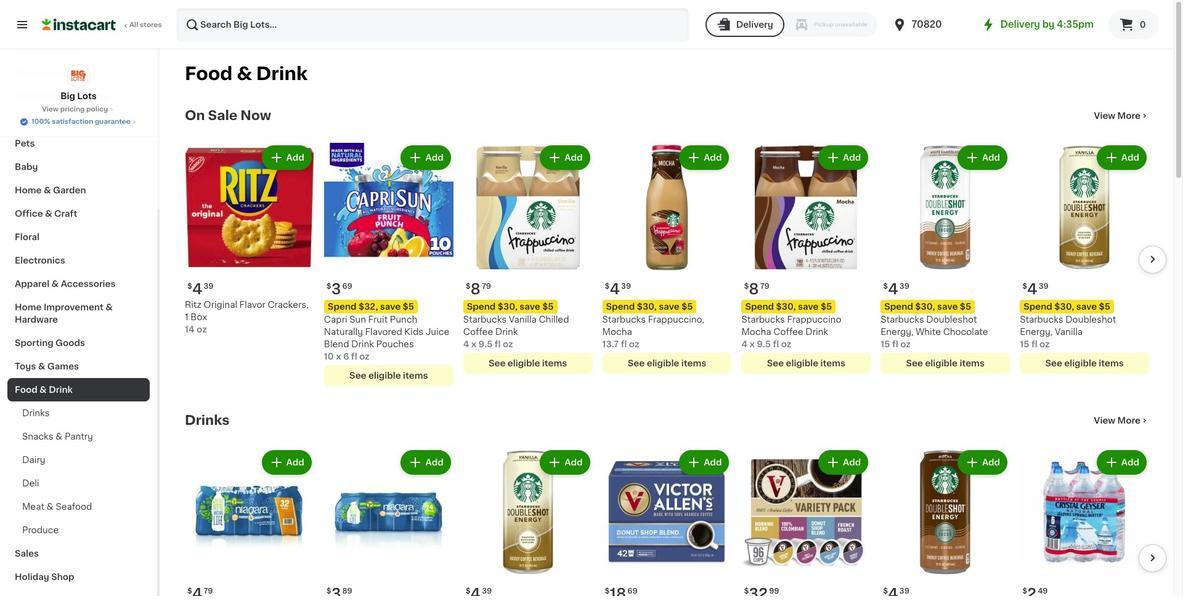 Task type: describe. For each thing, give the bounding box(es) containing it.
99
[[769, 588, 779, 595]]

x for starbucks vanilla chilled coffee drink 4 x 9.5 fl oz
[[471, 340, 476, 349]]

starbucks frappuccino, mocha 13.7 fl oz
[[602, 315, 704, 349]]

delivery for delivery by 4:35pm
[[1000, 20, 1040, 29]]

oz inside capri sun fruit punch naturally flavored kids juice blend drink pouches 10 x 6 fl oz
[[359, 352, 370, 361]]

70820
[[912, 20, 942, 29]]

view pricing policy
[[42, 106, 108, 113]]

delivery by 4:35pm link
[[981, 17, 1094, 32]]

games
[[47, 362, 79, 371]]

energy, for fl
[[881, 328, 914, 336]]

chilled
[[539, 315, 569, 324]]

party & gift supplies link
[[7, 85, 150, 108]]

doubleshot for vanilla
[[1066, 315, 1116, 324]]

$5 for capri sun fruit punch naturally flavored kids juice blend drink pouches
[[403, 302, 414, 311]]

health care link
[[7, 108, 150, 132]]

pets link
[[7, 132, 150, 155]]

8 for starbucks vanilla chilled coffee drink
[[471, 282, 481, 296]]

snacks
[[22, 433, 53, 441]]

goods
[[56, 339, 85, 348]]

all stores link
[[42, 7, 163, 42]]

coffee for vanilla
[[463, 328, 493, 336]]

100%
[[31, 118, 50, 125]]

1 vertical spatial 69
[[628, 588, 638, 595]]

$30, for starbucks frappuccino, mocha
[[637, 302, 657, 311]]

hardware
[[15, 316, 58, 324]]

69 inside $ 3 69
[[342, 283, 352, 290]]

baby link
[[7, 155, 150, 179]]

0 button
[[1109, 10, 1159, 39]]

100% satisfaction guarantee button
[[19, 115, 138, 127]]

10
[[324, 352, 334, 361]]

toys
[[15, 362, 36, 371]]

shop
[[51, 573, 74, 582]]

13.7
[[602, 340, 619, 349]]

frappuccino
[[787, 315, 841, 324]]

office
[[15, 210, 43, 218]]

home for home & garden
[[15, 186, 42, 195]]

accessories
[[61, 280, 116, 288]]

service type group
[[705, 12, 877, 37]]

8 for starbucks frappuccino mocha coffee drink
[[749, 282, 759, 296]]

6
[[343, 352, 349, 361]]

spend for starbucks doubleshot energy, white chocolate 15 fl oz
[[884, 302, 913, 311]]

drink inside starbucks frappuccino mocha coffee drink 4 x 9.5 fl oz
[[806, 328, 828, 336]]

snacks & pantry link
[[7, 425, 150, 449]]

big lots
[[60, 92, 97, 100]]

oz inside starbucks frappuccino mocha coffee drink 4 x 9.5 fl oz
[[781, 340, 791, 349]]

all stores
[[129, 22, 162, 28]]

baby
[[15, 163, 38, 171]]

blend
[[324, 340, 349, 349]]

sporting
[[15, 339, 53, 348]]

spend for starbucks vanilla chilled coffee drink 4 x 9.5 fl oz
[[467, 302, 496, 311]]

see eligible items button for starbucks doubleshot energy, white chocolate 15 fl oz
[[881, 353, 1010, 374]]

x inside capri sun fruit punch naturally flavored kids juice blend drink pouches 10 x 6 fl oz
[[336, 352, 341, 361]]

eligible for starbucks vanilla chilled coffee drink 4 x 9.5 fl oz
[[508, 359, 540, 368]]

9.5 for starbucks vanilla chilled coffee drink 4 x 9.5 fl oz
[[479, 340, 493, 349]]

apparel & accessories link
[[7, 272, 150, 296]]

items for capri sun fruit punch naturally flavored kids juice blend drink pouches 10 x 6 fl oz
[[403, 371, 428, 380]]

1 horizontal spatial drinks link
[[185, 413, 229, 428]]

snacks & pantry
[[22, 433, 93, 441]]

kids
[[404, 328, 423, 336]]

product group containing 3
[[324, 143, 453, 386]]

policy
[[86, 106, 108, 113]]

deli link
[[7, 472, 150, 495]]

see eligible items for starbucks doubleshot energy, vanilla 15 fl oz
[[1045, 359, 1124, 368]]

$5 for starbucks doubleshot energy, white chocolate
[[960, 302, 971, 311]]

sales
[[15, 550, 39, 558]]

79 for frappuccino
[[760, 283, 770, 290]]

save for starbucks doubleshot energy, vanilla 15 fl oz
[[1076, 302, 1097, 311]]

lots
[[77, 92, 97, 100]]

view inside "link"
[[42, 106, 59, 113]]

gift
[[50, 92, 67, 101]]

box
[[191, 313, 207, 322]]

more for on sale now
[[1118, 112, 1141, 120]]

14
[[185, 325, 195, 334]]

89
[[342, 588, 352, 595]]

kitchen supplies link
[[7, 62, 150, 85]]

toys & games
[[15, 362, 79, 371]]

naturally
[[324, 328, 363, 336]]

sale
[[208, 109, 237, 122]]

& up now
[[237, 65, 252, 83]]

on
[[185, 109, 205, 122]]

home improvement & hardware
[[15, 303, 113, 324]]

guarantee
[[95, 118, 131, 125]]

15 inside starbucks doubleshot energy, vanilla 15 fl oz
[[1020, 340, 1029, 349]]

see eligible items button for capri sun fruit punch naturally flavored kids juice blend drink pouches 10 x 6 fl oz
[[324, 365, 453, 386]]

party
[[15, 92, 39, 101]]

apparel & accessories
[[15, 280, 116, 288]]

oz inside starbucks doubleshot energy, white chocolate 15 fl oz
[[900, 340, 911, 349]]

oz inside starbucks vanilla chilled coffee drink 4 x 9.5 fl oz
[[503, 340, 513, 349]]

see eligible items button for starbucks vanilla chilled coffee drink 4 x 9.5 fl oz
[[463, 353, 593, 374]]

spend for starbucks frappuccino mocha coffee drink 4 x 9.5 fl oz
[[745, 302, 774, 311]]

spend for starbucks doubleshot energy, vanilla 15 fl oz
[[1024, 302, 1052, 311]]

flavored
[[365, 328, 402, 336]]

sporting goods link
[[7, 332, 150, 355]]

view more for on sale now
[[1094, 112, 1141, 120]]

personal care
[[15, 46, 77, 54]]

$ 4 39 for starbucks doubleshot energy, white chocolate 15 fl oz
[[883, 282, 909, 296]]

see for starbucks vanilla chilled coffee drink 4 x 9.5 fl oz
[[489, 359, 506, 368]]

items for starbucks frappuccino mocha coffee drink 4 x 9.5 fl oz
[[821, 359, 845, 368]]

& for party & gift supplies link
[[41, 92, 48, 101]]

on sale now
[[185, 109, 271, 122]]

supplies inside kitchen supplies link
[[51, 69, 90, 78]]

49
[[1038, 588, 1048, 595]]

pets
[[15, 139, 35, 148]]

$30, for starbucks frappuccino mocha coffee drink
[[776, 302, 796, 311]]

spend for capri sun fruit punch naturally flavored kids juice blend drink pouches 10 x 6 fl oz
[[328, 302, 356, 311]]

all
[[129, 22, 138, 28]]

4 inside starbucks frappuccino mocha coffee drink 4 x 9.5 fl oz
[[742, 340, 748, 349]]

add button inside product group
[[402, 147, 450, 169]]

items for starbucks doubleshot energy, white chocolate 15 fl oz
[[960, 359, 985, 368]]

Search field
[[177, 9, 688, 41]]

items for starbucks frappuccino, mocha 13.7 fl oz
[[681, 359, 706, 368]]

items for starbucks doubleshot energy, vanilla 15 fl oz
[[1099, 359, 1124, 368]]

doubleshot for white
[[926, 315, 977, 324]]

& for home & garden link
[[44, 186, 51, 195]]

1 horizontal spatial drinks
[[185, 414, 229, 427]]

satisfaction
[[52, 118, 93, 125]]

fl inside starbucks frappuccino, mocha 13.7 fl oz
[[621, 340, 627, 349]]

& inside home improvement & hardware
[[106, 303, 113, 312]]

holiday shop
[[15, 573, 74, 582]]

stores
[[140, 22, 162, 28]]

view for on sale now
[[1094, 112, 1115, 120]]

oz inside starbucks frappuccino, mocha 13.7 fl oz
[[629, 340, 639, 349]]

view more link for on sale now
[[1094, 110, 1149, 122]]

oz inside ritz original flavor crackers, 1 box 14 oz
[[197, 325, 207, 334]]

pricing
[[60, 106, 85, 113]]

meat & seafood link
[[7, 495, 150, 519]]

& for the snacks & pantry link
[[56, 433, 62, 441]]

see for capri sun fruit punch naturally flavored kids juice blend drink pouches 10 x 6 fl oz
[[349, 371, 366, 380]]

spend $30, save $5 for starbucks doubleshot energy, vanilla
[[1024, 302, 1110, 311]]

$30, for starbucks doubleshot energy, white chocolate
[[915, 302, 935, 311]]

health
[[15, 116, 44, 124]]

70820 button
[[892, 7, 966, 42]]

chocolate
[[943, 328, 988, 336]]

see eligible items button for starbucks frappuccino mocha coffee drink 4 x 9.5 fl oz
[[742, 353, 871, 374]]

personal care link
[[7, 38, 150, 62]]

$5 for starbucks frappuccino, mocha
[[682, 302, 693, 311]]

4 inside starbucks vanilla chilled coffee drink 4 x 9.5 fl oz
[[463, 340, 469, 349]]

supplies inside party & gift supplies link
[[69, 92, 108, 101]]

pantry
[[65, 433, 93, 441]]

mocha for 4
[[602, 328, 632, 336]]

& for apparel & accessories link
[[52, 280, 59, 288]]

see eligible items button for starbucks frappuccino, mocha 13.7 fl oz
[[602, 353, 732, 374]]

starbucks doubleshot energy, white chocolate 15 fl oz
[[881, 315, 988, 349]]

see for starbucks frappuccino, mocha 13.7 fl oz
[[628, 359, 645, 368]]

vanilla inside starbucks vanilla chilled coffee drink 4 x 9.5 fl oz
[[509, 315, 537, 324]]



Task type: locate. For each thing, give the bounding box(es) containing it.
3 spend from the left
[[606, 302, 635, 311]]

see eligible items down starbucks doubleshot energy, white chocolate 15 fl oz
[[906, 359, 985, 368]]

oz
[[197, 325, 207, 334], [503, 340, 513, 349], [629, 340, 639, 349], [781, 340, 791, 349], [900, 340, 911, 349], [1040, 340, 1050, 349], [359, 352, 370, 361]]

spend $30, save $5 up starbucks frappuccino, mocha 13.7 fl oz
[[606, 302, 693, 311]]

0 horizontal spatial drinks link
[[7, 402, 150, 425]]

items inside product group
[[403, 371, 428, 380]]

food down the toys
[[15, 386, 37, 394]]

1 horizontal spatial 8
[[749, 282, 759, 296]]

food up on
[[185, 65, 233, 83]]

2 view more from the top
[[1094, 416, 1141, 425]]

0 vertical spatial food & drink
[[185, 65, 308, 83]]

spend for starbucks frappuccino, mocha 13.7 fl oz
[[606, 302, 635, 311]]

starbucks inside starbucks frappuccino, mocha 13.7 fl oz
[[602, 315, 646, 324]]

1 horizontal spatial x
[[471, 340, 476, 349]]

eligible for capri sun fruit punch naturally flavored kids juice blend drink pouches 10 x 6 fl oz
[[368, 371, 401, 380]]

& right the toys
[[38, 362, 45, 371]]

coffee inside starbucks vanilla chilled coffee drink 4 x 9.5 fl oz
[[463, 328, 493, 336]]

home inside home improvement & hardware
[[15, 303, 42, 312]]

care up kitchen supplies link
[[56, 46, 77, 54]]

see down starbucks doubleshot energy, vanilla 15 fl oz
[[1045, 359, 1062, 368]]

3 $ 4 39 from the left
[[883, 282, 909, 296]]

deli
[[22, 479, 39, 488]]

0 vertical spatial vanilla
[[509, 315, 537, 324]]

sporting goods
[[15, 339, 85, 348]]

5 save from the left
[[937, 302, 958, 311]]

dairy
[[22, 456, 45, 465]]

$ 4 39 up ritz
[[187, 282, 214, 296]]

eligible down starbucks vanilla chilled coffee drink 4 x 9.5 fl oz
[[508, 359, 540, 368]]

care
[[56, 46, 77, 54], [46, 116, 68, 124]]

save for capri sun fruit punch naturally flavored kids juice blend drink pouches 10 x 6 fl oz
[[380, 302, 401, 311]]

home & garden
[[15, 186, 86, 195]]

$5 up frappuccino
[[821, 302, 832, 311]]

1 15 from the left
[[881, 340, 890, 349]]

care for personal care
[[56, 46, 77, 54]]

view more for drinks
[[1094, 416, 1141, 425]]

2 spend $30, save $5 from the left
[[606, 302, 693, 311]]

9.5 inside starbucks vanilla chilled coffee drink 4 x 9.5 fl oz
[[479, 340, 493, 349]]

1 vertical spatial vanilla
[[1055, 328, 1083, 336]]

2 horizontal spatial 79
[[760, 283, 770, 290]]

$5 up chilled
[[542, 302, 554, 311]]

spend
[[328, 302, 356, 311], [467, 302, 496, 311], [606, 302, 635, 311], [745, 302, 774, 311], [884, 302, 913, 311], [1024, 302, 1052, 311]]

home & garden link
[[7, 179, 150, 202]]

2 view more link from the top
[[1094, 415, 1149, 427]]

1 horizontal spatial food
[[185, 65, 233, 83]]

seafood
[[56, 503, 92, 511]]

2 item carousel region from the top
[[168, 443, 1167, 597]]

x inside starbucks frappuccino mocha coffee drink 4 x 9.5 fl oz
[[750, 340, 755, 349]]

spend $30, save $5 for starbucks frappuccino mocha coffee drink
[[745, 302, 832, 311]]

big lots link
[[60, 64, 97, 102]]

eligible down pouches
[[368, 371, 401, 380]]

0 vertical spatial 69
[[342, 283, 352, 290]]

0 horizontal spatial energy,
[[881, 328, 914, 336]]

mocha inside starbucks frappuccino, mocha 13.7 fl oz
[[602, 328, 632, 336]]

1 horizontal spatial 9.5
[[757, 340, 771, 349]]

spend inside product group
[[328, 302, 356, 311]]

big lots logo image
[[67, 64, 90, 88]]

$5 up punch
[[403, 302, 414, 311]]

save up chilled
[[520, 302, 540, 311]]

$5 for starbucks vanilla chilled coffee drink
[[542, 302, 554, 311]]

0 horizontal spatial food
[[15, 386, 37, 394]]

& left pantry
[[56, 433, 62, 441]]

coffee down frappuccino
[[773, 328, 803, 336]]

save up frappuccino
[[798, 302, 819, 311]]

0 horizontal spatial coffee
[[463, 328, 493, 336]]

1 vertical spatial food
[[15, 386, 37, 394]]

more for drinks
[[1118, 416, 1141, 425]]

4:35pm
[[1057, 20, 1094, 29]]

$5 up starbucks doubleshot energy, vanilla 15 fl oz
[[1099, 302, 1110, 311]]

see eligible items down starbucks frappuccino, mocha 13.7 fl oz
[[628, 359, 706, 368]]

sun
[[350, 315, 366, 324]]

2 energy, from the left
[[1020, 328, 1053, 336]]

4 starbucks from the left
[[881, 315, 924, 324]]

see eligible items for capri sun fruit punch naturally flavored kids juice blend drink pouches 10 x 6 fl oz
[[349, 371, 428, 380]]

oz inside starbucks doubleshot energy, vanilla 15 fl oz
[[1040, 340, 1050, 349]]

1 vertical spatial item carousel region
[[168, 443, 1167, 597]]

fl inside starbucks vanilla chilled coffee drink 4 x 9.5 fl oz
[[495, 340, 501, 349]]

mocha
[[602, 328, 632, 336], [742, 328, 771, 336]]

add inside button
[[425, 153, 444, 162]]

x
[[471, 340, 476, 349], [750, 340, 755, 349], [336, 352, 341, 361]]

$ 8 79 up starbucks vanilla chilled coffee drink 4 x 9.5 fl oz
[[466, 282, 491, 296]]

vanilla inside starbucks doubleshot energy, vanilla 15 fl oz
[[1055, 328, 1083, 336]]

starbucks inside starbucks doubleshot energy, vanilla 15 fl oz
[[1020, 315, 1063, 324]]

energy, inside starbucks doubleshot energy, white chocolate 15 fl oz
[[881, 328, 914, 336]]

item carousel region containing add
[[168, 443, 1167, 597]]

food & drink up now
[[185, 65, 308, 83]]

on sale now link
[[185, 108, 271, 123]]

craft
[[54, 210, 77, 218]]

0
[[1140, 20, 1146, 29]]

care down pricing
[[46, 116, 68, 124]]

1 horizontal spatial 79
[[482, 283, 491, 290]]

save for starbucks frappuccino mocha coffee drink 4 x 9.5 fl oz
[[798, 302, 819, 311]]

0 horizontal spatial drinks
[[22, 409, 50, 418]]

1 save from the left
[[380, 302, 401, 311]]

delivery button
[[705, 12, 784, 37]]

starbucks inside starbucks vanilla chilled coffee drink 4 x 9.5 fl oz
[[463, 315, 507, 324]]

see eligible items button down starbucks doubleshot energy, vanilla 15 fl oz
[[1020, 353, 1149, 374]]

$
[[187, 283, 192, 290], [327, 283, 331, 290], [466, 283, 471, 290], [605, 283, 610, 290], [744, 283, 749, 290], [883, 283, 888, 290], [1022, 283, 1027, 290], [187, 588, 192, 595], [327, 588, 331, 595], [466, 588, 471, 595], [605, 588, 610, 595], [744, 588, 749, 595], [883, 588, 888, 595], [1022, 588, 1027, 595]]

see down starbucks vanilla chilled coffee drink 4 x 9.5 fl oz
[[489, 359, 506, 368]]

1 horizontal spatial 15
[[1020, 340, 1029, 349]]

$ inside $ 3 69
[[327, 283, 331, 290]]

drinks inside drinks link
[[22, 409, 50, 418]]

4 $30, from the left
[[915, 302, 935, 311]]

2 $ 4 39 from the left
[[605, 282, 631, 296]]

$5 for starbucks doubleshot energy, vanilla
[[1099, 302, 1110, 311]]

& left garden
[[44, 186, 51, 195]]

see for starbucks frappuccino mocha coffee drink 4 x 9.5 fl oz
[[767, 359, 784, 368]]

1 starbucks from the left
[[463, 315, 507, 324]]

1 8 from the left
[[471, 282, 481, 296]]

& for office & craft link
[[45, 210, 52, 218]]

eligible down starbucks frappuccino mocha coffee drink 4 x 9.5 fl oz
[[786, 359, 818, 368]]

0 vertical spatial item carousel region
[[168, 138, 1167, 394]]

2 8 from the left
[[749, 282, 759, 296]]

see eligible items for starbucks vanilla chilled coffee drink 4 x 9.5 fl oz
[[489, 359, 567, 368]]

$30,
[[498, 302, 518, 311], [637, 302, 657, 311], [776, 302, 796, 311], [915, 302, 935, 311], [1054, 302, 1074, 311]]

& down toys & games
[[39, 386, 47, 394]]

view for drinks
[[1094, 416, 1115, 425]]

spend $30, save $5 for starbucks vanilla chilled coffee drink
[[467, 302, 554, 311]]

1 vertical spatial view more
[[1094, 416, 1141, 425]]

see down starbucks frappuccino, mocha 13.7 fl oz
[[628, 359, 645, 368]]

15
[[881, 340, 890, 349], [1020, 340, 1029, 349]]

delivery
[[1000, 20, 1040, 29], [736, 20, 773, 29]]

capri sun fruit punch naturally flavored kids juice blend drink pouches 10 x 6 fl oz
[[324, 315, 449, 361]]

$30, up starbucks doubleshot energy, vanilla 15 fl oz
[[1054, 302, 1074, 311]]

eligible for starbucks doubleshot energy, white chocolate 15 fl oz
[[925, 359, 958, 368]]

starbucks inside starbucks doubleshot energy, white chocolate 15 fl oz
[[881, 315, 924, 324]]

holiday shop link
[[7, 566, 150, 589]]

drinks link
[[7, 402, 150, 425], [185, 413, 229, 428]]

party & gift supplies
[[15, 92, 108, 101]]

energy, for oz
[[1020, 328, 1053, 336]]

see eligible items for starbucks frappuccino mocha coffee drink 4 x 9.5 fl oz
[[767, 359, 845, 368]]

item carousel region containing 4
[[168, 138, 1167, 394]]

fl inside starbucks frappuccino mocha coffee drink 4 x 9.5 fl oz
[[773, 340, 779, 349]]

1 vertical spatial supplies
[[69, 92, 108, 101]]

coffee right juice at the bottom left of page
[[463, 328, 493, 336]]

& right meat
[[47, 503, 54, 511]]

see eligible items down starbucks doubleshot energy, vanilla 15 fl oz
[[1045, 359, 1124, 368]]

& for toys & games link
[[38, 362, 45, 371]]

$ 8 79 up starbucks frappuccino mocha coffee drink 4 x 9.5 fl oz
[[744, 282, 770, 296]]

starbucks for starbucks doubleshot energy, vanilla
[[1020, 315, 1063, 324]]

items down pouches
[[403, 371, 428, 380]]

8 up starbucks vanilla chilled coffee drink 4 x 9.5 fl oz
[[471, 282, 481, 296]]

home up office
[[15, 186, 42, 195]]

$5 up chocolate
[[960, 302, 971, 311]]

eligible down starbucks doubleshot energy, white chocolate 15 fl oz
[[925, 359, 958, 368]]

0 vertical spatial care
[[56, 46, 77, 54]]

3 save from the left
[[659, 302, 679, 311]]

1 horizontal spatial mocha
[[742, 328, 771, 336]]

1 horizontal spatial food & drink
[[185, 65, 308, 83]]

$30, up starbucks frappuccino, mocha 13.7 fl oz
[[637, 302, 657, 311]]

holiday
[[15, 573, 49, 582]]

1 horizontal spatial coffee
[[773, 328, 803, 336]]

4 $5 from the left
[[821, 302, 832, 311]]

white
[[916, 328, 941, 336]]

6 $5 from the left
[[1099, 302, 1110, 311]]

0 vertical spatial supplies
[[51, 69, 90, 78]]

see eligible items button down starbucks vanilla chilled coffee drink 4 x 9.5 fl oz
[[463, 353, 593, 374]]

save up starbucks doubleshot energy, white chocolate 15 fl oz
[[937, 302, 958, 311]]

3 starbucks from the left
[[742, 315, 785, 324]]

see eligible items button down pouches
[[324, 365, 453, 386]]

apparel
[[15, 280, 49, 288]]

garden
[[53, 186, 86, 195]]

see down white on the right of the page
[[906, 359, 923, 368]]

1 more from the top
[[1118, 112, 1141, 120]]

mocha inside starbucks frappuccino mocha coffee drink 4 x 9.5 fl oz
[[742, 328, 771, 336]]

6 save from the left
[[1076, 302, 1097, 311]]

mocha for 8
[[742, 328, 771, 336]]

1 home from the top
[[15, 186, 42, 195]]

spend $30, save $5 up starbucks vanilla chilled coffee drink 4 x 9.5 fl oz
[[467, 302, 554, 311]]

$ 8 79 for starbucks frappuccino mocha coffee drink 4 x 9.5 fl oz
[[744, 282, 770, 296]]

1 $ 4 39 from the left
[[187, 282, 214, 296]]

1 $5 from the left
[[403, 302, 414, 311]]

see eligible items down starbucks frappuccino mocha coffee drink 4 x 9.5 fl oz
[[767, 359, 845, 368]]

spend up 13.7
[[606, 302, 635, 311]]

None search field
[[176, 7, 689, 42]]

5 spend from the left
[[884, 302, 913, 311]]

toys & games link
[[7, 355, 150, 378]]

spend $30, save $5 for starbucks doubleshot energy, white chocolate
[[884, 302, 971, 311]]

crackers,
[[268, 301, 309, 309]]

5 $30, from the left
[[1054, 302, 1074, 311]]

see eligible items button down starbucks frappuccino, mocha 13.7 fl oz
[[602, 353, 732, 374]]

food
[[185, 65, 233, 83], [15, 386, 37, 394]]

4 $ 4 39 from the left
[[1022, 282, 1049, 296]]

$ 4 39 up starbucks doubleshot energy, white chocolate 15 fl oz
[[883, 282, 909, 296]]

starbucks inside starbucks frappuccino mocha coffee drink 4 x 9.5 fl oz
[[742, 315, 785, 324]]

fl inside starbucks doubleshot energy, white chocolate 15 fl oz
[[892, 340, 898, 349]]

2 $ 8 79 from the left
[[744, 282, 770, 296]]

spend $30, save $5 up white on the right of the page
[[884, 302, 971, 311]]

starbucks for starbucks frappuccino, mocha
[[602, 315, 646, 324]]

save for starbucks doubleshot energy, white chocolate 15 fl oz
[[937, 302, 958, 311]]

save up frappuccino,
[[659, 302, 679, 311]]

0 horizontal spatial food & drink
[[15, 386, 73, 394]]

view pricing policy link
[[42, 105, 115, 115]]

see eligible items for starbucks frappuccino, mocha 13.7 fl oz
[[628, 359, 706, 368]]

1 9.5 from the left
[[479, 340, 493, 349]]

save inside product group
[[380, 302, 401, 311]]

drink inside capri sun fruit punch naturally flavored kids juice blend drink pouches 10 x 6 fl oz
[[351, 340, 374, 349]]

spend $30, save $5 for starbucks frappuccino, mocha
[[606, 302, 693, 311]]

coffee for frappuccino
[[773, 328, 803, 336]]

2 coffee from the left
[[773, 328, 803, 336]]

item carousel region for on sale now
[[168, 138, 1167, 394]]

now
[[241, 109, 271, 122]]

0 horizontal spatial vanilla
[[509, 315, 537, 324]]

drink
[[256, 65, 308, 83], [495, 328, 518, 336], [806, 328, 828, 336], [351, 340, 374, 349], [49, 386, 73, 394]]

0 vertical spatial view more
[[1094, 112, 1141, 120]]

meat
[[22, 503, 44, 511]]

$ 4 39 up starbucks doubleshot energy, vanilla 15 fl oz
[[1022, 282, 1049, 296]]

items down chilled
[[542, 359, 567, 368]]

spend up 'capri' at bottom
[[328, 302, 356, 311]]

8 up starbucks frappuccino mocha coffee drink 4 x 9.5 fl oz
[[749, 282, 759, 296]]

1 vertical spatial care
[[46, 116, 68, 124]]

see eligible items button down starbucks doubleshot energy, white chocolate 15 fl oz
[[881, 353, 1010, 374]]

1 mocha from the left
[[602, 328, 632, 336]]

0 horizontal spatial mocha
[[602, 328, 632, 336]]

1 doubleshot from the left
[[926, 315, 977, 324]]

0 horizontal spatial 15
[[881, 340, 890, 349]]

0 horizontal spatial doubleshot
[[926, 315, 977, 324]]

1 vertical spatial more
[[1118, 416, 1141, 425]]

$ 4 39 for starbucks doubleshot energy, vanilla 15 fl oz
[[1022, 282, 1049, 296]]

home up hardware
[[15, 303, 42, 312]]

see eligible items
[[489, 359, 567, 368], [628, 359, 706, 368], [767, 359, 845, 368], [906, 359, 985, 368], [1045, 359, 1124, 368], [349, 371, 428, 380]]

0 vertical spatial food
[[185, 65, 233, 83]]

items down starbucks doubleshot energy, vanilla 15 fl oz
[[1099, 359, 1124, 368]]

spend up starbucks doubleshot energy, vanilla 15 fl oz
[[1024, 302, 1052, 311]]

flavor
[[239, 301, 266, 309]]

1 horizontal spatial energy,
[[1020, 328, 1053, 336]]

instacart logo image
[[42, 17, 116, 32]]

drinks
[[22, 409, 50, 418], [185, 414, 229, 427]]

$30, up starbucks vanilla chilled coffee drink 4 x 9.5 fl oz
[[498, 302, 518, 311]]

$5 up frappuccino,
[[682, 302, 693, 311]]

doubleshot inside starbucks doubleshot energy, white chocolate 15 fl oz
[[926, 315, 977, 324]]

1 spend $30, save $5 from the left
[[467, 302, 554, 311]]

health care
[[15, 116, 68, 124]]

79
[[482, 283, 491, 290], [760, 283, 770, 290], [204, 588, 213, 595]]

eligible for starbucks frappuccino, mocha 13.7 fl oz
[[647, 359, 679, 368]]

1 horizontal spatial doubleshot
[[1066, 315, 1116, 324]]

5 spend $30, save $5 from the left
[[1024, 302, 1110, 311]]

1 vertical spatial food & drink
[[15, 386, 73, 394]]

supplies up policy
[[69, 92, 108, 101]]

delivery for delivery
[[736, 20, 773, 29]]

$30, up white on the right of the page
[[915, 302, 935, 311]]

item carousel region
[[168, 138, 1167, 394], [168, 443, 1167, 597]]

spend $30, save $5 up starbucks doubleshot energy, vanilla 15 fl oz
[[1024, 302, 1110, 311]]

see eligible items button for starbucks doubleshot energy, vanilla 15 fl oz
[[1020, 353, 1149, 374]]

floral link
[[7, 226, 150, 249]]

2 doubleshot from the left
[[1066, 315, 1116, 324]]

capri
[[324, 315, 347, 324]]

1 $ 8 79 from the left
[[466, 282, 491, 296]]

items for starbucks vanilla chilled coffee drink 4 x 9.5 fl oz
[[542, 359, 567, 368]]

items down frappuccino
[[821, 359, 845, 368]]

punch
[[390, 315, 417, 324]]

starbucks for starbucks frappuccino mocha coffee drink
[[742, 315, 785, 324]]

0 horizontal spatial $ 8 79
[[466, 282, 491, 296]]

4 spend from the left
[[745, 302, 774, 311]]

3 $5 from the left
[[682, 302, 693, 311]]

see eligible items for starbucks doubleshot energy, white chocolate 15 fl oz
[[906, 359, 985, 368]]

save up starbucks doubleshot energy, vanilla 15 fl oz
[[1076, 302, 1097, 311]]

meat & seafood
[[22, 503, 92, 511]]

view more
[[1094, 112, 1141, 120], [1094, 416, 1141, 425]]

4 spend $30, save $5 from the left
[[884, 302, 971, 311]]

add
[[286, 153, 304, 162], [425, 153, 444, 162], [565, 153, 583, 162], [704, 153, 722, 162], [843, 153, 861, 162], [982, 153, 1000, 162], [1121, 153, 1139, 162], [286, 458, 304, 467], [425, 458, 444, 467], [565, 458, 583, 467], [704, 458, 722, 467], [843, 458, 861, 467], [982, 458, 1000, 467], [1121, 458, 1139, 467]]

items down chocolate
[[960, 359, 985, 368]]

item carousel region for drinks
[[168, 443, 1167, 597]]

starbucks for starbucks vanilla chilled coffee drink
[[463, 315, 507, 324]]

2 horizontal spatial x
[[750, 340, 755, 349]]

delivery by 4:35pm
[[1000, 20, 1094, 29]]

$ 4 39 for starbucks frappuccino, mocha 13.7 fl oz
[[605, 282, 631, 296]]

$30, up starbucks frappuccino mocha coffee drink 4 x 9.5 fl oz
[[776, 302, 796, 311]]

fl inside starbucks doubleshot energy, vanilla 15 fl oz
[[1031, 340, 1037, 349]]

& down accessories
[[106, 303, 113, 312]]

kitchen
[[15, 69, 49, 78]]

& left the craft on the left top of page
[[45, 210, 52, 218]]

save up fruit
[[380, 302, 401, 311]]

0 horizontal spatial 69
[[342, 283, 352, 290]]

4 save from the left
[[798, 302, 819, 311]]

coffee
[[463, 328, 493, 336], [773, 328, 803, 336]]

5 starbucks from the left
[[1020, 315, 1063, 324]]

2 save from the left
[[520, 302, 540, 311]]

food & drink down toys & games
[[15, 386, 73, 394]]

product group
[[185, 143, 314, 336], [324, 143, 453, 386], [463, 143, 593, 374], [602, 143, 732, 374], [742, 143, 871, 374], [881, 143, 1010, 374], [1020, 143, 1149, 374], [185, 448, 314, 597], [324, 448, 453, 597], [463, 448, 593, 597], [602, 448, 732, 597], [742, 448, 871, 597], [881, 448, 1010, 597], [1020, 448, 1149, 597]]

79 for vanilla
[[482, 283, 491, 290]]

spend $32, save $5
[[328, 302, 414, 311]]

0 vertical spatial view more link
[[1094, 110, 1149, 122]]

spend $30, save $5 up starbucks frappuccino mocha coffee drink 4 x 9.5 fl oz
[[745, 302, 832, 311]]

& left "gift"
[[41, 92, 48, 101]]

$30, for starbucks vanilla chilled coffee drink
[[498, 302, 518, 311]]

1 energy, from the left
[[881, 328, 914, 336]]

energy,
[[881, 328, 914, 336], [1020, 328, 1053, 336]]

see for starbucks doubleshot energy, white chocolate 15 fl oz
[[906, 359, 923, 368]]

starbucks vanilla chilled coffee drink 4 x 9.5 fl oz
[[463, 315, 569, 349]]

5 $5 from the left
[[960, 302, 971, 311]]

fruit
[[368, 315, 388, 324]]

0 horizontal spatial 8
[[471, 282, 481, 296]]

2 mocha from the left
[[742, 328, 771, 336]]

1 vertical spatial view more link
[[1094, 415, 1149, 427]]

save
[[380, 302, 401, 311], [520, 302, 540, 311], [659, 302, 679, 311], [798, 302, 819, 311], [937, 302, 958, 311], [1076, 302, 1097, 311]]

view more link
[[1094, 110, 1149, 122], [1094, 415, 1149, 427]]

0 vertical spatial more
[[1118, 112, 1141, 120]]

0 vertical spatial home
[[15, 186, 42, 195]]

0 horizontal spatial 79
[[204, 588, 213, 595]]

ritz original flavor crackers, 1 box 14 oz
[[185, 301, 309, 334]]

3 spend $30, save $5 from the left
[[745, 302, 832, 311]]

delivery inside button
[[736, 20, 773, 29]]

$5
[[403, 302, 414, 311], [542, 302, 554, 311], [682, 302, 693, 311], [821, 302, 832, 311], [960, 302, 971, 311], [1099, 302, 1110, 311]]

spend $30, save $5
[[467, 302, 554, 311], [606, 302, 693, 311], [745, 302, 832, 311], [884, 302, 971, 311], [1024, 302, 1110, 311]]

1 horizontal spatial vanilla
[[1055, 328, 1083, 336]]

care for health care
[[46, 116, 68, 124]]

eligible for starbucks frappuccino mocha coffee drink 4 x 9.5 fl oz
[[786, 359, 818, 368]]

$30, for starbucks doubleshot energy, vanilla
[[1054, 302, 1074, 311]]

0 horizontal spatial x
[[336, 352, 341, 361]]

0 horizontal spatial 9.5
[[479, 340, 493, 349]]

see eligible items button down starbucks frappuccino mocha coffee drink 4 x 9.5 fl oz
[[742, 353, 871, 374]]

save for starbucks frappuccino, mocha 13.7 fl oz
[[659, 302, 679, 311]]

1 vertical spatial home
[[15, 303, 42, 312]]

energy, inside starbucks doubleshot energy, vanilla 15 fl oz
[[1020, 328, 1053, 336]]

kitchen supplies
[[15, 69, 90, 78]]

view more link for drinks
[[1094, 415, 1149, 427]]

eligible for starbucks doubleshot energy, vanilla 15 fl oz
[[1064, 359, 1097, 368]]

x inside starbucks vanilla chilled coffee drink 4 x 9.5 fl oz
[[471, 340, 476, 349]]

eligible down starbucks doubleshot energy, vanilla 15 fl oz
[[1064, 359, 1097, 368]]

see down starbucks frappuccino mocha coffee drink 4 x 9.5 fl oz
[[767, 359, 784, 368]]

pouches
[[376, 340, 414, 349]]

1 horizontal spatial delivery
[[1000, 20, 1040, 29]]

see eligible items down starbucks vanilla chilled coffee drink 4 x 9.5 fl oz
[[489, 359, 567, 368]]

$ 8 79 for starbucks vanilla chilled coffee drink 4 x 9.5 fl oz
[[466, 282, 491, 296]]

0 horizontal spatial delivery
[[736, 20, 773, 29]]

sales link
[[7, 542, 150, 566]]

see eligible items down pouches
[[349, 371, 428, 380]]

see down 'naturally'
[[349, 371, 366, 380]]

2 $5 from the left
[[542, 302, 554, 311]]

1 item carousel region from the top
[[168, 138, 1167, 394]]

spend up starbucks frappuccino mocha coffee drink 4 x 9.5 fl oz
[[745, 302, 774, 311]]

office & craft link
[[7, 202, 150, 226]]

2 9.5 from the left
[[757, 340, 771, 349]]

1 view more link from the top
[[1094, 110, 1149, 122]]

spend up starbucks vanilla chilled coffee drink 4 x 9.5 fl oz
[[467, 302, 496, 311]]

eligible down starbucks frappuccino, mocha 13.7 fl oz
[[647, 359, 679, 368]]

starbucks for starbucks doubleshot energy, white chocolate
[[881, 315, 924, 324]]

juice
[[426, 328, 449, 336]]

2 more from the top
[[1118, 416, 1141, 425]]

items down frappuccino,
[[681, 359, 706, 368]]

big
[[60, 92, 75, 100]]

x for starbucks frappuccino mocha coffee drink 4 x 9.5 fl oz
[[750, 340, 755, 349]]

see for starbucks doubleshot energy, vanilla 15 fl oz
[[1045, 359, 1062, 368]]

more
[[1118, 112, 1141, 120], [1118, 416, 1141, 425]]

fl inside capri sun fruit punch naturally flavored kids juice blend drink pouches 10 x 6 fl oz
[[351, 352, 357, 361]]

$ 4 39 up starbucks frappuccino, mocha 13.7 fl oz
[[605, 282, 631, 296]]

ritz
[[185, 301, 202, 309]]

15 inside starbucks doubleshot energy, white chocolate 15 fl oz
[[881, 340, 890, 349]]

2 15 from the left
[[1020, 340, 1029, 349]]

2 spend from the left
[[467, 302, 496, 311]]

1 spend from the left
[[328, 302, 356, 311]]

$5 inside product group
[[403, 302, 414, 311]]

1 coffee from the left
[[463, 328, 493, 336]]

save for starbucks vanilla chilled coffee drink 4 x 9.5 fl oz
[[520, 302, 540, 311]]

supplies up big
[[51, 69, 90, 78]]

home for home improvement & hardware
[[15, 303, 42, 312]]

1 view more from the top
[[1094, 112, 1141, 120]]

starbucks frappuccino mocha coffee drink 4 x 9.5 fl oz
[[742, 315, 841, 349]]

improvement
[[44, 303, 103, 312]]

coffee inside starbucks frappuccino mocha coffee drink 4 x 9.5 fl oz
[[773, 328, 803, 336]]

& for food & drink link
[[39, 386, 47, 394]]

2 home from the top
[[15, 303, 42, 312]]

9.5 inside starbucks frappuccino mocha coffee drink 4 x 9.5 fl oz
[[757, 340, 771, 349]]

$ 3 69
[[327, 282, 352, 296]]

frappuccino,
[[648, 315, 704, 324]]

drink inside starbucks vanilla chilled coffee drink 4 x 9.5 fl oz
[[495, 328, 518, 336]]

$32,
[[359, 302, 378, 311]]

floral
[[15, 233, 39, 242]]

1 horizontal spatial $ 8 79
[[744, 282, 770, 296]]

$5 for starbucks frappuccino mocha coffee drink
[[821, 302, 832, 311]]

doubleshot inside starbucks doubleshot energy, vanilla 15 fl oz
[[1066, 315, 1116, 324]]

3 $30, from the left
[[776, 302, 796, 311]]

doubleshot
[[926, 315, 977, 324], [1066, 315, 1116, 324]]

9.5 for starbucks frappuccino mocha coffee drink 4 x 9.5 fl oz
[[757, 340, 771, 349]]

1 horizontal spatial 69
[[628, 588, 638, 595]]

& for meat & seafood link
[[47, 503, 54, 511]]

2 starbucks from the left
[[602, 315, 646, 324]]

2 $30, from the left
[[637, 302, 657, 311]]

spend up starbucks doubleshot energy, white chocolate 15 fl oz
[[884, 302, 913, 311]]

starbucks doubleshot energy, vanilla 15 fl oz
[[1020, 315, 1116, 349]]

add button
[[263, 147, 310, 169], [402, 147, 450, 169], [541, 147, 589, 169], [680, 147, 728, 169], [820, 147, 867, 169], [959, 147, 1006, 169], [1098, 147, 1146, 169], [263, 452, 310, 474], [402, 452, 450, 474], [541, 452, 589, 474], [680, 452, 728, 474], [820, 452, 867, 474], [959, 452, 1006, 474], [1098, 452, 1146, 474]]

& right apparel
[[52, 280, 59, 288]]

6 spend from the left
[[1024, 302, 1052, 311]]

1 $30, from the left
[[498, 302, 518, 311]]



Task type: vqa. For each thing, say whether or not it's contained in the screenshot.
MORE
yes



